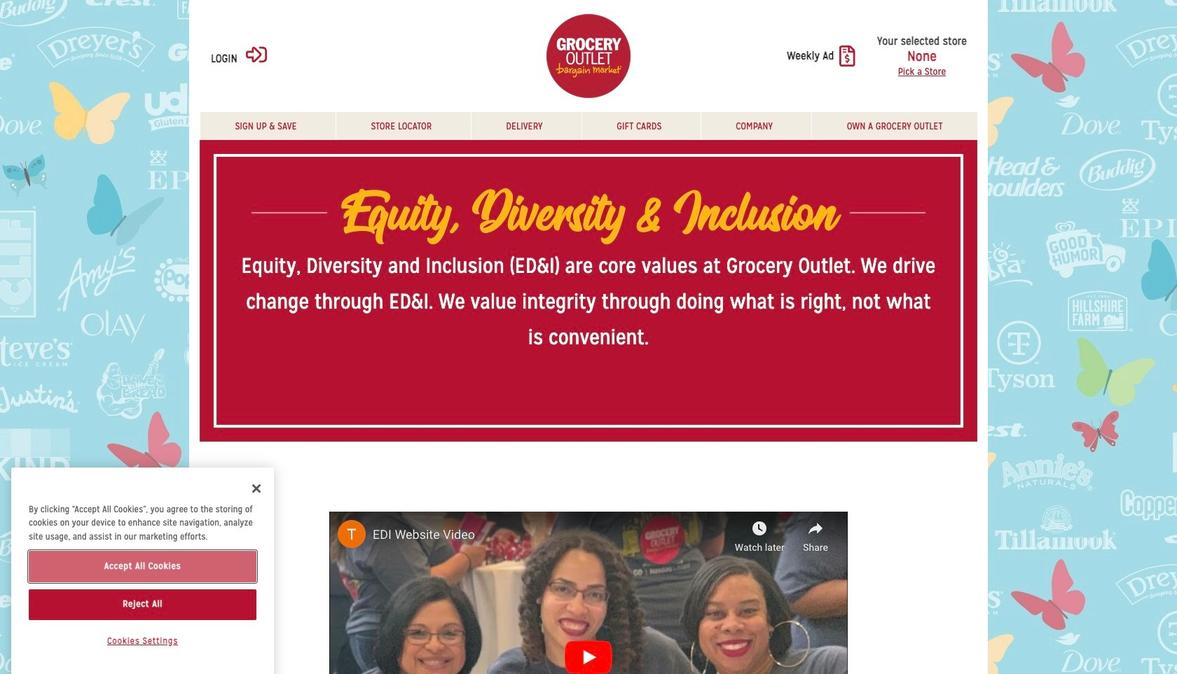 Task type: locate. For each thing, give the bounding box(es) containing it.
file invoice dollar image
[[840, 46, 856, 67]]

grocery outlet image
[[547, 14, 631, 98]]

navigation
[[200, 112, 978, 140]]



Task type: describe. For each thing, give the bounding box(es) containing it.
sign in alt image
[[246, 44, 267, 65]]



